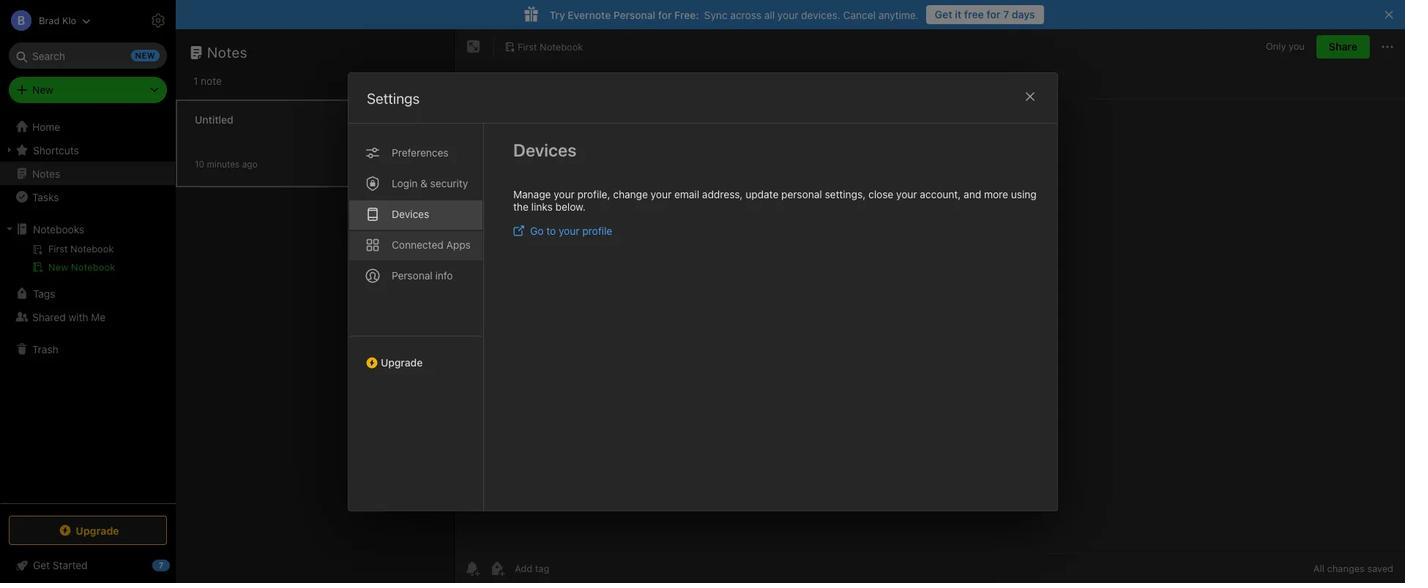 Task type: describe. For each thing, give the bounding box(es) containing it.
notebook for first notebook
[[540, 41, 583, 52]]

1 vertical spatial devices
[[391, 208, 429, 220]]

anytime.
[[879, 8, 919, 21]]

across
[[730, 8, 762, 21]]

manage your profile, change your email address, update personal settings, close your account, and more using the links below.
[[513, 188, 1036, 213]]

1 horizontal spatial upgrade button
[[348, 336, 483, 375]]

your left the 'email' on the top left of the page
[[650, 188, 671, 200]]

note
[[201, 75, 222, 87]]

ago
[[242, 159, 258, 170]]

changes
[[1327, 563, 1365, 575]]

7
[[1003, 8, 1009, 21]]

profile,
[[577, 188, 610, 200]]

shortcuts
[[33, 144, 79, 156]]

you
[[1289, 40, 1305, 52]]

for for free:
[[658, 8, 672, 21]]

close image
[[1021, 88, 1039, 105]]

1 vertical spatial upgrade button
[[9, 516, 167, 546]]

only you
[[1266, 40, 1305, 52]]

below.
[[555, 200, 585, 213]]

untitled
[[195, 113, 233, 126]]

cancel
[[843, 8, 876, 21]]

notebooks
[[33, 223, 84, 235]]

login & security
[[391, 177, 468, 189]]

tags
[[33, 287, 55, 300]]

new button
[[9, 77, 167, 103]]

new notebook button
[[0, 258, 175, 276]]

Search text field
[[19, 42, 157, 69]]

notes inside tree
[[32, 167, 60, 180]]

upgrade for bottommost upgrade popup button
[[76, 525, 119, 537]]

devices.
[[801, 8, 840, 21]]

with
[[68, 311, 88, 323]]

note window element
[[455, 29, 1405, 584]]

personal info
[[391, 269, 453, 282]]

login
[[391, 177, 417, 189]]

notebooks link
[[0, 217, 175, 241]]

tags button
[[0, 282, 175, 305]]

1 note
[[193, 75, 222, 87]]

Note Editor text field
[[455, 100, 1405, 554]]

new for new notebook
[[48, 261, 68, 273]]

notebook for new notebook
[[71, 261, 115, 273]]

tasks button
[[0, 185, 175, 209]]

apps
[[446, 238, 470, 251]]

the
[[513, 200, 528, 213]]

profile
[[582, 224, 612, 237]]

saved
[[1367, 563, 1393, 575]]

your right "to"
[[558, 224, 579, 237]]

go to your profile
[[530, 224, 612, 237]]

close
[[868, 188, 893, 200]]

evernote
[[568, 8, 611, 21]]

10
[[195, 159, 204, 170]]

try evernote personal for free: sync across all your devices. cancel anytime.
[[550, 8, 919, 21]]

address,
[[702, 188, 742, 200]]

preferences
[[391, 146, 448, 159]]

security
[[430, 177, 468, 189]]

shared
[[32, 311, 66, 323]]

settings image
[[149, 12, 167, 29]]

settings
[[366, 90, 419, 107]]

expand note image
[[465, 38, 483, 56]]

go
[[530, 224, 543, 237]]

all
[[764, 8, 775, 21]]

using
[[1011, 188, 1036, 200]]

share
[[1329, 40, 1358, 53]]

days
[[1012, 8, 1035, 21]]



Task type: locate. For each thing, give the bounding box(es) containing it.
personal
[[614, 8, 656, 21], [391, 269, 432, 282]]

first notebook
[[518, 41, 583, 52]]

notebook
[[540, 41, 583, 52], [71, 261, 115, 273]]

for left 7
[[987, 8, 1001, 21]]

for left the 'free:' at the left top
[[658, 8, 672, 21]]

email
[[674, 188, 699, 200]]

1 horizontal spatial upgrade
[[380, 356, 422, 369]]

None search field
[[19, 42, 157, 69]]

0 horizontal spatial for
[[658, 8, 672, 21]]

notebook inside group
[[71, 261, 115, 273]]

first
[[518, 41, 537, 52]]

sync
[[704, 8, 728, 21]]

minutes
[[207, 159, 240, 170]]

connected
[[391, 238, 443, 251]]

personal inside tab list
[[391, 269, 432, 282]]

tab list
[[348, 123, 484, 511]]

0 horizontal spatial devices
[[391, 208, 429, 220]]

0 horizontal spatial upgrade button
[[9, 516, 167, 546]]

your
[[778, 8, 798, 21], [553, 188, 574, 200], [650, 188, 671, 200], [896, 188, 917, 200], [558, 224, 579, 237]]

upgrade button
[[348, 336, 483, 375], [9, 516, 167, 546]]

update
[[745, 188, 778, 200]]

2 for from the left
[[658, 8, 672, 21]]

go to your profile button
[[513, 224, 612, 237]]

your right all
[[778, 8, 798, 21]]

account,
[[920, 188, 961, 200]]

expand notebooks image
[[4, 223, 15, 235]]

get it free for 7 days
[[935, 8, 1035, 21]]

0 horizontal spatial notebook
[[71, 261, 115, 273]]

shared with me link
[[0, 305, 175, 329]]

upgrade
[[380, 356, 422, 369], [76, 525, 119, 537]]

first notebook button
[[499, 37, 588, 57]]

links
[[531, 200, 552, 213]]

personal down connected
[[391, 269, 432, 282]]

more
[[984, 188, 1008, 200]]

only
[[1266, 40, 1286, 52]]

1
[[193, 75, 198, 87]]

notes up "tasks"
[[32, 167, 60, 180]]

new up tags
[[48, 261, 68, 273]]

notes up note
[[207, 44, 248, 61]]

get
[[935, 8, 952, 21]]

add a reminder image
[[464, 560, 481, 578]]

personal right "evernote"
[[614, 8, 656, 21]]

0 vertical spatial personal
[[614, 8, 656, 21]]

new
[[32, 83, 53, 96], [48, 261, 68, 273]]

1 vertical spatial notebook
[[71, 261, 115, 273]]

0 vertical spatial new
[[32, 83, 53, 96]]

get it free for 7 days button
[[926, 5, 1044, 24]]

for inside the get it free for 7 days button
[[987, 8, 1001, 21]]

try
[[550, 8, 565, 21]]

0 vertical spatial notebook
[[540, 41, 583, 52]]

1 vertical spatial notes
[[32, 167, 60, 180]]

it
[[955, 8, 962, 21]]

me
[[91, 311, 106, 323]]

connected apps
[[391, 238, 470, 251]]

1 horizontal spatial for
[[987, 8, 1001, 21]]

personal
[[781, 188, 822, 200]]

1 horizontal spatial notebook
[[540, 41, 583, 52]]

home
[[32, 120, 60, 133]]

all
[[1314, 563, 1325, 575]]

tab list containing preferences
[[348, 123, 484, 511]]

tree
[[0, 115, 176, 503]]

1 vertical spatial upgrade
[[76, 525, 119, 537]]

notebook down try
[[540, 41, 583, 52]]

notebook up tags button
[[71, 261, 115, 273]]

notebook inside the "note window" element
[[540, 41, 583, 52]]

to
[[546, 224, 556, 237]]

tasks
[[32, 191, 59, 203]]

for
[[987, 8, 1001, 21], [658, 8, 672, 21]]

trash link
[[0, 338, 175, 361]]

trash
[[32, 343, 58, 356]]

free
[[964, 8, 984, 21]]

1 horizontal spatial devices
[[513, 139, 576, 160]]

notes
[[207, 44, 248, 61], [32, 167, 60, 180]]

and
[[963, 188, 981, 200]]

1 horizontal spatial personal
[[614, 8, 656, 21]]

new up home
[[32, 83, 53, 96]]

for for 7
[[987, 8, 1001, 21]]

&
[[420, 177, 427, 189]]

new for new
[[32, 83, 53, 96]]

upgrade for right upgrade popup button
[[380, 356, 422, 369]]

settings,
[[824, 188, 865, 200]]

your right close
[[896, 188, 917, 200]]

free:
[[675, 8, 699, 21]]

shared with me
[[32, 311, 106, 323]]

your right links
[[553, 188, 574, 200]]

tree containing home
[[0, 115, 176, 503]]

all changes saved
[[1314, 563, 1393, 575]]

0 vertical spatial devices
[[513, 139, 576, 160]]

0 vertical spatial upgrade
[[380, 356, 422, 369]]

0 horizontal spatial personal
[[391, 269, 432, 282]]

share button
[[1317, 35, 1370, 59]]

devices up manage
[[513, 139, 576, 160]]

add tag image
[[488, 560, 506, 578]]

0 vertical spatial notes
[[207, 44, 248, 61]]

10 minutes ago
[[195, 159, 258, 170]]

info
[[435, 269, 453, 282]]

1 for from the left
[[987, 8, 1001, 21]]

new notebook
[[48, 261, 115, 273]]

manage
[[513, 188, 551, 200]]

shortcuts button
[[0, 138, 175, 162]]

change
[[613, 188, 648, 200]]

1 vertical spatial new
[[48, 261, 68, 273]]

0 horizontal spatial notes
[[32, 167, 60, 180]]

new inside 'new notebook' button
[[48, 261, 68, 273]]

home link
[[0, 115, 176, 138]]

0 horizontal spatial upgrade
[[76, 525, 119, 537]]

new notebook group
[[0, 241, 175, 282]]

notes link
[[0, 162, 175, 185]]

1 vertical spatial personal
[[391, 269, 432, 282]]

1 horizontal spatial notes
[[207, 44, 248, 61]]

new inside new popup button
[[32, 83, 53, 96]]

devices down the login
[[391, 208, 429, 220]]

devices
[[513, 139, 576, 160], [391, 208, 429, 220]]

0 vertical spatial upgrade button
[[348, 336, 483, 375]]



Task type: vqa. For each thing, say whether or not it's contained in the screenshot.
Tyler inside the Account field
no



